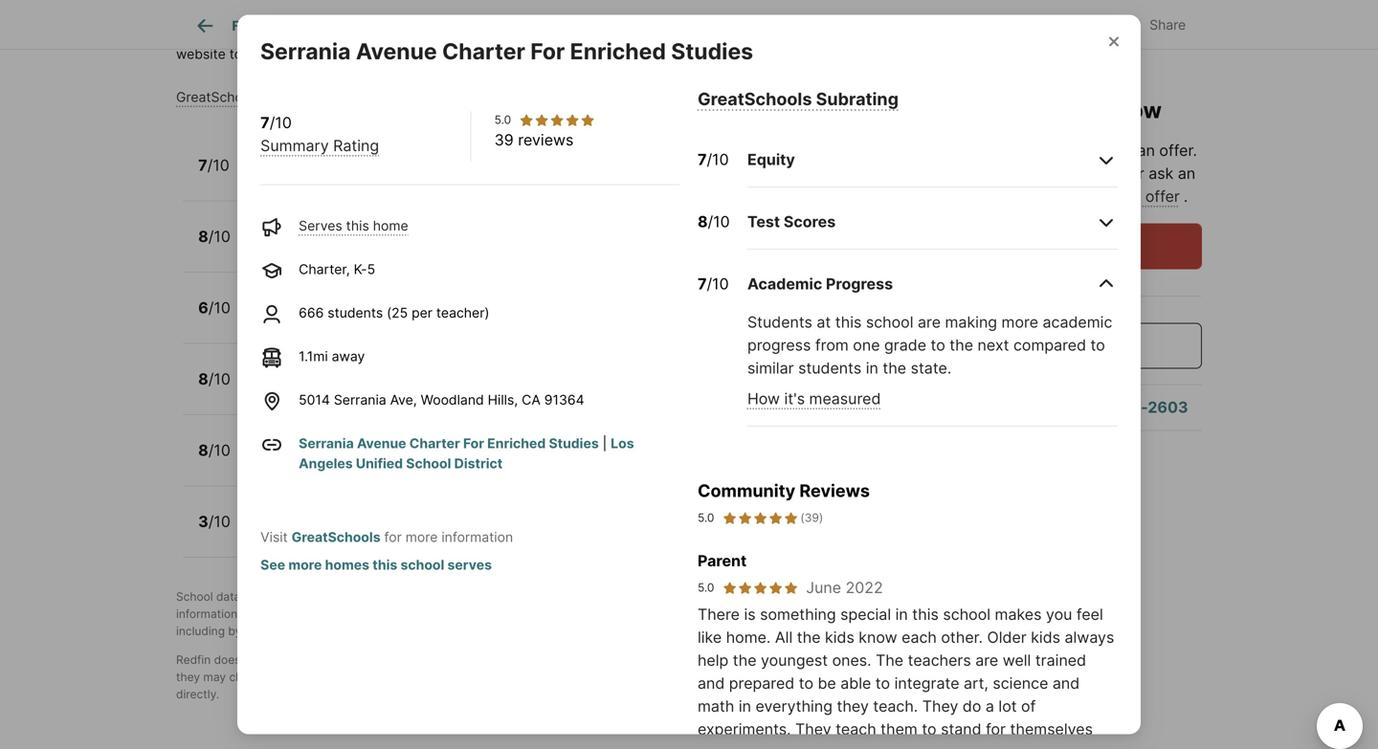Task type: locate. For each thing, give the bounding box(es) containing it.
0 horizontal spatial may
[[203, 670, 226, 684]]

5
[[320, 168, 328, 185], [367, 261, 375, 278]]

0 horizontal spatial in
[[739, 697, 751, 716]]

their down buyers
[[655, 607, 680, 621]]

summary up 7 /10 summary rating
[[265, 89, 325, 105]]

0 vertical spatial more
[[1002, 313, 1038, 332]]

0 vertical spatial 1.1mi
[[468, 168, 497, 185]]

0 horizontal spatial or
[[312, 653, 324, 667]]

as right ratings
[[305, 607, 317, 621]]

8 /10 up the 6 /10
[[198, 227, 231, 246]]

1 horizontal spatial in
[[866, 359, 878, 378]]

redfin inside , a nonprofit organization. redfin recommends buyers and renters use greatschools information and ratings as a
[[538, 590, 573, 604]]

1 vertical spatial tour
[[1039, 237, 1070, 256]]

enriched for sherman oaks center for enriched studies
[[447, 219, 514, 237]]

0 vertical spatial choice
[[341, 382, 385, 399]]

please check the school district website to see all schools serving this home.
[[176, 26, 826, 62]]

0 vertical spatial in
[[866, 359, 878, 378]]

anyway down accepted
[[1070, 164, 1125, 183]]

of
[[1021, 697, 1036, 716]]

as inside school service boundaries are intended to be used as a reference only; they may change and are not
[[755, 653, 768, 667]]

for for sherman oaks center for enriched studies
[[420, 219, 444, 237]]

0 vertical spatial 5.7mi
[[445, 382, 479, 399]]

1 vertical spatial choice
[[342, 525, 386, 541]]

a right ,
[[403, 590, 409, 604]]

0 vertical spatial 5.0
[[494, 113, 511, 127]]

an
[[1137, 141, 1155, 160], [1178, 164, 1196, 183]]

0 horizontal spatial information
[[176, 607, 237, 621]]

home up the allowing
[[954, 69, 1015, 96]]

school inside school service boundaries are intended to be used as a reference only; they may change and are not
[[476, 653, 513, 667]]

0 vertical spatial schools
[[290, 46, 339, 62]]

1 horizontal spatial students
[[798, 359, 862, 378]]

students
[[747, 313, 812, 332]]

is down use
[[744, 605, 756, 624]]

k- down the balboa
[[298, 382, 311, 399]]

math
[[698, 697, 734, 716]]

june
[[806, 579, 841, 597]]

feel
[[1077, 605, 1103, 624]]

older
[[987, 628, 1027, 647]]

right
[[1060, 96, 1111, 123]]

recommends
[[576, 590, 647, 604]]

they down "able"
[[837, 697, 869, 716]]

2603
[[1148, 398, 1188, 417]]

see
[[246, 46, 269, 62]]

12 up homes
[[312, 525, 327, 541]]

offer
[[1159, 141, 1193, 160], [1145, 187, 1180, 206]]

as
[[305, 607, 317, 621], [755, 653, 768, 667]]

for inside serrania avenue charter for enriched studies charter, k-5 • serves this home • 1.1mi
[[440, 147, 464, 166]]

2 horizontal spatial woodland
[[421, 392, 484, 408]]

their up themselves.
[[456, 607, 481, 621]]

1 horizontal spatial for
[[986, 720, 1006, 739]]

rating 5.0 out of 5 element
[[519, 113, 595, 128], [722, 510, 799, 527], [722, 581, 799, 596]]

serves down high
[[351, 454, 394, 470]]

charter inside serrania avenue charter for enriched studies charter, k-5 • serves this home • 1.1mi
[[378, 147, 436, 166]]

1 public, from the top
[[252, 311, 294, 327]]

students inside students at this school are making more academic progress from one grade to the next compared to similar students in the state.
[[798, 359, 862, 378]]

0 horizontal spatial 5
[[320, 168, 328, 185]]

0.7mi
[[460, 311, 494, 327]]

are left intended
[[623, 653, 640, 667]]

students left (25 at the top left of page
[[328, 305, 383, 321]]

0 vertical spatial woodland
[[176, 26, 242, 42]]

|
[[603, 436, 607, 452]]

be down information.
[[417, 670, 431, 684]]

charter for serrania avenue charter for enriched studies
[[442, 38, 525, 65]]

school inside students at this school are making more academic progress from one grade to the next compared to similar students in the state.
[[866, 313, 913, 332]]

school for school data is provided by greatschools
[[176, 590, 213, 604]]

0 vertical spatial tour
[[1037, 164, 1066, 183]]

/10 down greatschools summary rating link
[[270, 114, 292, 132]]

0 vertical spatial an
[[1137, 141, 1155, 160]]

backup offer link
[[1088, 187, 1180, 206]]

this right at
[[835, 313, 862, 332]]

serves inside woodland hills charter academy public, 6-8 • serves this home • 0.7mi
[[336, 311, 379, 327]]

serrania down greatschools summary rating link
[[252, 147, 315, 166]]

may inside school service boundaries are intended to be used as a reference only; they may change and are not
[[203, 670, 226, 684]]

one
[[853, 336, 880, 355]]

studies right please
[[671, 38, 753, 65]]

home down serrania avenue charter for enriched studies link
[[425, 454, 460, 470]]

2 vertical spatial the
[[814, 743, 841, 749]]

studies for serrania avenue charter for enriched studies |
[[549, 436, 599, 452]]

or up the backup offer link
[[1130, 164, 1144, 183]]

serrania inside 'element'
[[260, 38, 351, 65]]

for
[[530, 38, 565, 65], [440, 147, 464, 166], [420, 219, 444, 237], [463, 436, 484, 452]]

0 vertical spatial has
[[978, 141, 1003, 160]]

public, down lake
[[252, 382, 294, 399]]

redfin up investigation
[[538, 590, 573, 604]]

2 vertical spatial public,
[[252, 525, 294, 541]]

0 vertical spatial or
[[1130, 164, 1144, 183]]

this inside woodland hills charter academy public, 6-8 • serves this home • 0.7mi
[[383, 311, 406, 327]]

this inside the there is something special in this school makes you feel like home. all the kids know each other. older kids always help the youngest ones. the teachers are well trained and prepared to be able to integrate art, science and math in everything they teach. they do a lot of experiments. they teach them to stand for themselves and be leaders. the school also has a kindness
[[912, 605, 939, 624]]

0 vertical spatial avenue
[[356, 38, 437, 65]]

1 horizontal spatial schools
[[392, 624, 433, 638]]

tour down the seller has already accepted an offer
[[1037, 164, 1066, 183]]

check
[[671, 26, 709, 42]]

1 horizontal spatial 5
[[367, 261, 375, 278]]

serrania avenue charter for enriched studies |
[[299, 436, 611, 452]]

see more homes this school serves link
[[260, 557, 492, 573]]

home up sherman oaks center for enriched studies
[[418, 168, 453, 185]]

2 vertical spatial woodland
[[421, 392, 484, 408]]

646-
[[1110, 398, 1148, 417]]

2 horizontal spatial is
[[744, 605, 756, 624]]

serrania avenue charter for enriched studies dialog
[[237, 15, 1141, 749]]

conduct
[[409, 607, 453, 621]]

/10 down greatschools summary rating
[[207, 156, 229, 174]]

anyway inside . you can request a tour anyway or ask
[[1070, 164, 1125, 183]]

summary inside 7 /10 summary rating
[[260, 137, 329, 155]]

may up tours
[[1020, 69, 1065, 96]]

greatschools inside , a nonprofit organization. redfin recommends buyers and renters use greatschools information and ratings as a
[[778, 590, 851, 604]]

greatschools up step, at bottom
[[323, 590, 396, 604]]

school down teach
[[846, 743, 893, 749]]

school inside 3 /10 public, 9-12 • choice school • 5.7mi
[[390, 525, 431, 541]]

experiments.
[[698, 720, 791, 739]]

0 vertical spatial 9-
[[307, 454, 321, 470]]

school down the 'college'
[[389, 382, 430, 399]]

be inside guaranteed to be accurate. to verify school enrollment eligibility, contact the school district directly.
[[417, 670, 431, 684]]

in up each
[[895, 605, 908, 624]]

0 vertical spatial enrollment
[[287, 26, 358, 42]]

1 vertical spatial 5
[[367, 261, 375, 278]]

,
[[396, 590, 399, 604]]

0 vertical spatial is
[[404, 26, 415, 42]]

studies down reviews
[[518, 219, 575, 237]]

determine
[[597, 607, 652, 621]]

woodland hills charter academy public, 6-8 • serves this home • 0.7mi
[[252, 290, 499, 327]]

public, up see
[[252, 525, 294, 541]]

5.0 for june 2022
[[698, 581, 714, 595]]

1 vertical spatial or
[[771, 607, 782, 621]]

0 vertical spatial information
[[441, 529, 513, 546]]

state.
[[911, 359, 952, 378]]

is right policy at the left top of page
[[404, 26, 415, 42]]

5 up woodland hills charter academy public, 6-8 • serves this home • 0.7mi
[[367, 261, 375, 278]]

rating 5.0 out of 5 element for 39 reviews
[[519, 113, 595, 128]]

college
[[345, 361, 403, 380]]

greatschools summary rating link
[[176, 89, 369, 105]]

1 vertical spatial anyway
[[1073, 237, 1130, 256]]

homes
[[325, 557, 369, 573]]

(25
[[387, 305, 408, 321]]

1 horizontal spatial they
[[837, 697, 869, 716]]

for for serrania avenue charter for enriched studies charter, k-5 • serves this home • 1.1mi
[[440, 147, 464, 166]]

feed link
[[194, 14, 264, 37]]

5.7mi inside lake balboa college preparatory magnet k-12 public, k-12 • choice school • 5.7mi
[[445, 382, 479, 399]]

be inside this home may not be allowing tours right now
[[1111, 69, 1138, 96]]

1 vertical spatial district
[[796, 670, 833, 684]]

tour
[[1037, 164, 1066, 183], [1039, 237, 1070, 256]]

and up contacting
[[241, 607, 261, 621]]

for up district
[[463, 436, 484, 452]]

1 horizontal spatial kids
[[1031, 628, 1060, 647]]

eligibility,
[[638, 670, 688, 684]]

to up the contact on the bottom of the page
[[694, 653, 705, 667]]

1 vertical spatial for
[[986, 720, 1006, 739]]

how it's measured link
[[747, 390, 881, 408]]

for inside the there is something special in this school makes you feel like home. all the kids know each other. older kids always help the youngest ones. the teachers are well trained and prepared to be able to integrate art, science and math in everything they teach. they do a lot of experiments. they teach them to stand for themselves and be leaders. the school also has a kindness
[[986, 720, 1006, 739]]

5 tab from the left
[[746, 3, 829, 49]]

to down the academic on the right of the page
[[1091, 336, 1105, 355]]

. inside . you can request a tour anyway or ask
[[1193, 141, 1197, 160]]

rating 5.0 out of 5 element for june 2022
[[722, 581, 799, 596]]

1 horizontal spatial home.
[[726, 628, 771, 647]]

tab
[[281, 3, 376, 49], [376, 3, 512, 49], [512, 3, 658, 49], [658, 3, 746, 49], [746, 3, 829, 49]]

studies inside serrania avenue charter for enriched studies charter, k-5 • serves this home • 1.1mi
[[538, 147, 595, 166]]

home inside serrania avenue charter for enriched studies dialog
[[373, 218, 408, 234]]

the inside the please check the school district website to see all schools serving this home.
[[713, 26, 733, 42]]

home. inside the there is something special in this school makes you feel like home. all the kids know each other. older kids always help the youngest ones. the teachers are well trained and prepared to be able to integrate art, science and math in everything they teach. they do a lot of experiments. they teach them to stand for themselves and be leaders. the school also has a kindness
[[726, 628, 771, 647]]

submitting
[[994, 187, 1071, 206]]

choice
[[341, 382, 385, 399], [342, 525, 386, 541]]

2 vertical spatial school
[[476, 653, 513, 667]]

anyway down backup
[[1073, 237, 1130, 256]]

greatschools up homes
[[292, 529, 380, 546]]

1.1mi down 39
[[468, 168, 497, 185]]

be up the contact on the bottom of the page
[[708, 653, 722, 667]]

charter inside 'element'
[[442, 38, 525, 65]]

district down reference on the bottom right of the page
[[796, 670, 833, 684]]

7 /10 for charter, k-5 • serves this home • 1.1mi
[[198, 156, 229, 174]]

8 /10 left test
[[698, 213, 730, 231]]

website
[[176, 46, 226, 62]]

.
[[1193, 141, 1197, 160], [1184, 187, 1188, 206]]

not up right
[[1070, 69, 1106, 96]]

0 vertical spatial as
[[305, 607, 317, 621]]

1 vertical spatial 5.7mi
[[446, 525, 480, 541]]

compared
[[1013, 336, 1086, 355]]

6
[[198, 298, 208, 317]]

0 horizontal spatial kids
[[825, 628, 854, 647]]

charter, k-5
[[299, 261, 375, 278]]

be inside school service boundaries are intended to be used as a reference only; they may change and are not
[[708, 653, 722, 667]]

a inside an agent about submitting a backup offer .
[[1075, 187, 1084, 206]]

serves up charter, k-5
[[299, 218, 342, 234]]

0 vertical spatial school
[[406, 456, 451, 472]]

4 tab from the left
[[658, 3, 746, 49]]

district inside the please check the school district website to see all schools serving this home.
[[782, 26, 826, 42]]

the down teach
[[814, 743, 841, 749]]

not down redfin does not endorse or guarantee this information.
[[316, 670, 334, 684]]

lake
[[252, 361, 287, 380]]

1 vertical spatial students
[[798, 359, 862, 378]]

0 horizontal spatial they
[[176, 670, 200, 684]]

by
[[307, 590, 320, 604], [228, 624, 241, 638]]

3 tab from the left
[[512, 3, 658, 49]]

or inside "first step, and conduct their own investigation to determine their desired schools or school districts, including by contacting and visiting the schools themselves."
[[771, 607, 782, 621]]

0 vertical spatial may
[[1020, 69, 1065, 96]]

school left data
[[176, 590, 213, 604]]

at
[[817, 313, 831, 332]]

for inside 'element'
[[530, 38, 565, 65]]

an inside an agent about submitting a backup offer .
[[1178, 164, 1196, 183]]

2 vertical spatial or
[[312, 653, 324, 667]]

not inside this home may not be allowing tours right now
[[1070, 69, 1106, 96]]

1 horizontal spatial 1.1mi
[[468, 168, 497, 185]]

3 public, from the top
[[252, 525, 294, 541]]

8 /10 inside serrania avenue charter for enriched studies dialog
[[698, 213, 730, 231]]

1 vertical spatial redfin
[[176, 653, 211, 667]]

1 their from the left
[[456, 607, 481, 621]]

avenue inside 'element'
[[356, 38, 437, 65]]

woodland down preparatory
[[421, 392, 484, 408]]

1 vertical spatial rating
[[333, 137, 379, 155]]

1 vertical spatial .
[[1184, 187, 1188, 206]]

has inside the there is something special in this school makes you feel like home. all the kids know each other. older kids always help the youngest ones. the teachers are well trained and prepared to be able to integrate art, science and math in everything they teach. they do a lot of experiments. they teach them to stand for themselves and be leaders. the school also has a kindness
[[931, 743, 957, 749]]

0 vertical spatial redfin
[[538, 590, 573, 604]]

science
[[993, 674, 1048, 693]]

is inside the there is something special in this school makes you feel like home. all the kids know each other. older kids always help the youngest ones. the teachers are well trained and prepared to be able to integrate art, science and math in everything they teach. they do a lot of experiments. they teach them to stand for themselves and be leaders. the school also has a kindness
[[744, 605, 756, 624]]

1 vertical spatial has
[[931, 743, 957, 749]]

to up state.
[[931, 336, 945, 355]]

woodland inside woodland hills charter academy public, 6-8 • serves this home • 0.7mi
[[252, 290, 328, 309]]

this inside the please check the school district website to see all schools serving this home.
[[393, 46, 416, 62]]

guaranteed
[[337, 670, 400, 684]]

enrollment down boundaries
[[577, 670, 634, 684]]

request tour anyway
[[974, 237, 1130, 256]]

charter for serrania avenue charter for enriched studies |
[[409, 436, 460, 452]]

5.0 up the desired
[[698, 581, 714, 595]]

a inside school service boundaries are intended to be used as a reference only; they may change and are not
[[771, 653, 777, 667]]

kids up only;
[[825, 628, 854, 647]]

away
[[332, 349, 365, 365]]

. inside an agent about submitting a backup offer .
[[1184, 187, 1188, 206]]

0 vertical spatial rating 5.0 out of 5 element
[[519, 113, 595, 128]]

charter, up sherman
[[252, 168, 303, 185]]

0 horizontal spatial an
[[1137, 141, 1155, 160]]

0 horizontal spatial woodland
[[176, 26, 242, 42]]

may down does
[[203, 670, 226, 684]]

5.7mi inside 3 /10 public, 9-12 • choice school • 5.7mi
[[446, 525, 480, 541]]

greatschools up 'equity'
[[698, 89, 812, 110]]

1 horizontal spatial information
[[441, 529, 513, 546]]

2 horizontal spatial more
[[1002, 313, 1038, 332]]

school down serrania avenue charter for enriched studies link
[[406, 456, 451, 472]]

and down experiments.
[[698, 743, 725, 749]]

scores
[[784, 213, 836, 231]]

be left "able"
[[818, 674, 836, 693]]

request tour anyway button
[[902, 223, 1202, 269]]

2 vertical spatial avenue
[[357, 436, 406, 452]]

in down one
[[866, 359, 878, 378]]

charter, up hills
[[299, 261, 350, 278]]

home. inside the please check the school district website to see all schools serving this home.
[[420, 46, 459, 62]]

8 left test
[[698, 213, 708, 231]]

0 vertical spatial home.
[[420, 46, 459, 62]]

to inside school service boundaries are intended to be used as a reference only; they may change and are not
[[694, 653, 705, 667]]

2 vertical spatial 5.0
[[698, 581, 714, 595]]

enriched inside serrania avenue charter for enriched studies 'element'
[[570, 38, 666, 65]]

this inside taft charter high charter, 9-12 • serves this home • 1.6mi
[[398, 454, 421, 470]]

0 vertical spatial they
[[922, 697, 958, 716]]

a right ask
[[1029, 336, 1038, 355]]

feed
[[232, 17, 264, 34]]

magnet
[[499, 361, 556, 380]]

and down ,
[[385, 607, 405, 621]]

1 horizontal spatial redfin
[[538, 590, 573, 604]]

1 horizontal spatial their
[[655, 607, 680, 621]]

for left 39
[[440, 147, 464, 166]]

contacting
[[245, 624, 302, 638]]

5 down summary rating link
[[320, 168, 328, 185]]

a left backup
[[1075, 187, 1084, 206]]

8 left the taft
[[198, 441, 208, 460]]

12 inside 3 /10 public, 9-12 • choice school • 5.7mi
[[312, 525, 327, 541]]

1 horizontal spatial enrollment
[[577, 670, 634, 684]]

(818) 646-2603 link
[[1067, 398, 1188, 417]]

as inside , a nonprofit organization. redfin recommends buyers and renters use greatschools information and ratings as a
[[305, 607, 317, 621]]

something
[[760, 605, 836, 624]]

1 vertical spatial enrollment
[[577, 670, 634, 684]]

0 vertical spatial they
[[176, 670, 200, 684]]

enriched for serrania avenue charter for enriched studies |
[[487, 436, 546, 452]]

enriched for serrania avenue charter for enriched studies charter, k-5 • serves this home • 1.1mi
[[467, 147, 534, 166]]

2 vertical spatial rating 5.0 out of 5 element
[[722, 581, 799, 596]]

1 horizontal spatial may
[[1020, 69, 1065, 96]]

geography.
[[548, 26, 622, 42]]

reviews
[[518, 131, 574, 149]]

7 /10 for students at this school are making more academic progress from one grade to the next compared to similar students in the state.
[[698, 275, 729, 293]]

1 vertical spatial they
[[837, 697, 869, 716]]

themselves
[[1010, 720, 1093, 739]]

can
[[934, 164, 960, 183]]

serrania
[[260, 38, 351, 65], [252, 147, 315, 166], [334, 392, 386, 408], [299, 436, 354, 452]]

5.0 up 39
[[494, 113, 511, 127]]

summary down greatschools summary rating link
[[260, 137, 329, 155]]

2 horizontal spatial or
[[1130, 164, 1144, 183]]

1 vertical spatial public,
[[252, 382, 294, 399]]

there is something special in this school makes you feel like home. all the kids know each other. older kids always help the youngest ones. the teachers are well trained and prepared to be able to integrate art, science and math in everything they teach. they do a lot of experiments. they teach them to stand for themselves and be leaders. the school also has a kindness
[[698, 605, 1114, 749]]

enriched inside serrania avenue charter for enriched studies charter, k-5 • serves this home • 1.1mi
[[467, 147, 534, 166]]

greatschools summary rating
[[176, 89, 369, 105]]

8
[[698, 213, 708, 231], [198, 227, 208, 246], [312, 311, 321, 327], [198, 370, 208, 388], [198, 441, 208, 460]]

12
[[577, 361, 594, 380], [311, 382, 326, 399], [321, 454, 336, 470], [312, 525, 327, 541]]

schools inside the please check the school district website to see all schools serving this home.
[[290, 46, 339, 62]]

be down experiments.
[[729, 743, 747, 749]]

avenue inside serrania avenue charter for enriched studies charter, k-5 • serves this home • 1.1mi
[[318, 147, 375, 166]]

first step, and conduct their own investigation to determine their desired schools or school districts, including by contacting and visiting the schools themselves.
[[176, 607, 871, 638]]

0 horizontal spatial has
[[931, 743, 957, 749]]

666 students (25 per teacher)
[[299, 305, 490, 321]]

this inside students at this school are making more academic progress from one grade to the next compared to similar students in the state.
[[835, 313, 862, 332]]

2 vertical spatial is
[[744, 605, 756, 624]]

woodland up website
[[176, 26, 242, 42]]

1 horizontal spatial more
[[406, 529, 438, 546]]

• up nonprofit
[[435, 525, 442, 541]]

hills's
[[245, 26, 284, 42]]

this left per
[[383, 311, 406, 327]]

backup
[[1088, 187, 1141, 206]]

k- inside serrania avenue charter for enriched studies charter, k-5 • serves this home • 1.1mi
[[307, 168, 320, 185]]

1 horizontal spatial they
[[922, 697, 958, 716]]

0 vertical spatial anyway
[[1070, 164, 1125, 183]]

or
[[1130, 164, 1144, 183], [771, 607, 782, 621], [312, 653, 324, 667]]

home inside this home may not be allowing tours right now
[[954, 69, 1015, 96]]

0 horizontal spatial .
[[1184, 187, 1188, 206]]

teacher)
[[436, 305, 490, 321]]

1.1mi
[[468, 168, 497, 185], [299, 349, 328, 365]]

the up prepared
[[733, 651, 757, 670]]

7 /10 left the academic
[[698, 275, 729, 293]]

guarantee
[[327, 653, 382, 667]]

9- inside 3 /10 public, 9-12 • choice school • 5.7mi
[[298, 525, 312, 541]]

2 public, from the top
[[252, 382, 294, 399]]

7 inside 7 /10 summary rating
[[260, 114, 270, 132]]

1 horizontal spatial woodland
[[252, 290, 328, 309]]

8 /10 left lake
[[198, 370, 231, 388]]

tour right the request
[[1039, 237, 1070, 256]]

12 up 91364
[[577, 361, 594, 380]]

1 vertical spatial an
[[1178, 164, 1196, 183]]

tour inside . you can request a tour anyway or ask
[[1037, 164, 1066, 183]]

0 horizontal spatial students
[[328, 305, 383, 321]]

change
[[229, 670, 269, 684]]

and down endorse
[[272, 670, 293, 684]]

an up ask
[[1137, 141, 1155, 160]]

be up now
[[1111, 69, 1138, 96]]

/10 left the taft
[[208, 441, 231, 460]]

2 vertical spatial in
[[739, 697, 751, 716]]

next
[[978, 336, 1009, 355]]

1 horizontal spatial or
[[771, 607, 782, 621]]

k-
[[307, 168, 320, 185], [354, 261, 367, 278], [560, 361, 577, 380], [298, 382, 311, 399]]

students down from in the top of the page
[[798, 359, 862, 378]]

1 vertical spatial information
[[176, 607, 237, 621]]

0 horizontal spatial school
[[176, 590, 213, 604]]

offer for an
[[1159, 141, 1193, 160]]

for up see more homes this school serves link
[[384, 529, 402, 546]]

school for school service boundaries are intended to be used as a reference only; they may change and are not
[[476, 653, 513, 667]]

more right see
[[288, 557, 322, 573]]



Task type: describe. For each thing, give the bounding box(es) containing it.
policy
[[361, 26, 401, 42]]

public, inside woodland hills charter academy public, 6-8 • serves this home • 0.7mi
[[252, 311, 294, 327]]

studies for serrania avenue charter for enriched studies
[[671, 38, 753, 65]]

service
[[516, 653, 556, 667]]

academic progress
[[747, 275, 893, 293]]

anyway inside button
[[1073, 237, 1130, 256]]

to up 'teach.'
[[875, 674, 890, 693]]

tour inside request tour anyway button
[[1039, 237, 1070, 256]]

to inside the please check the school district website to see all schools serving this home.
[[229, 46, 242, 62]]

• down summary rating link
[[332, 168, 340, 185]]

solely
[[487, 26, 526, 42]]

0 vertical spatial the
[[902, 141, 930, 160]]

school service boundaries are intended to be used as a reference only; they may change and are not
[[176, 653, 862, 684]]

serrania avenue charter for enriched studies charter, k-5 • serves this home • 1.1mi
[[252, 147, 595, 185]]

2 their from the left
[[655, 607, 680, 621]]

are down endorse
[[296, 670, 313, 684]]

avenue for serrania avenue charter for enriched studies
[[356, 38, 437, 65]]

to up also
[[922, 720, 937, 739]]

2 vertical spatial more
[[288, 557, 322, 573]]

they inside school service boundaries are intended to be used as a reference only; they may change and are not
[[176, 670, 200, 684]]

8 /10 left the taft
[[198, 441, 231, 460]]

charter, inside taft charter high charter, 9-12 • serves this home • 1.6mi
[[252, 454, 303, 470]]

information inside serrania avenue charter for enriched studies dialog
[[441, 529, 513, 546]]

to inside guaranteed to be accurate. to verify school enrollment eligibility, contact the school district directly.
[[403, 670, 414, 684]]

reviews
[[799, 481, 870, 502]]

they inside the there is something special in this school makes you feel like home. all the kids know each other. older kids always help the youngest ones. the teachers are well trained and prepared to be able to integrate art, science and math in everything they teach. they do a lot of experiments. they teach them to stand for themselves and be leaders. the school also has a kindness
[[837, 697, 869, 716]]

this
[[902, 69, 949, 96]]

for for serrania avenue charter for enriched studies |
[[463, 436, 484, 452]]

progress
[[747, 336, 811, 355]]

charter, inside serrania avenue charter for enriched studies dialog
[[299, 261, 350, 278]]

district inside guaranteed to be accurate. to verify school enrollment eligibility, contact the school district directly.
[[796, 670, 833, 684]]

a inside button
[[1029, 336, 1038, 355]]

1 horizontal spatial has
[[978, 141, 1003, 160]]

the seller has already accepted an offer
[[902, 141, 1193, 160]]

0 vertical spatial summary
[[265, 89, 325, 105]]

public, inside lake balboa college preparatory magnet k-12 public, k-12 • choice school • 5.7mi
[[252, 382, 294, 399]]

/10 left the academic
[[707, 275, 729, 293]]

2 kids from the left
[[1031, 628, 1060, 647]]

avenue for serrania avenue charter for enriched studies charter, k-5 • serves this home • 1.1mi
[[318, 147, 375, 166]]

charter inside taft charter high charter, 9-12 • serves this home • 1.6mi
[[285, 433, 343, 451]]

1 kids from the left
[[825, 628, 854, 647]]

(818)
[[1067, 398, 1107, 417]]

districts,
[[824, 607, 871, 621]]

/10 inside 3 /10 public, 9-12 • choice school • 5.7mi
[[208, 512, 230, 531]]

woodland for hills's
[[176, 26, 242, 42]]

how
[[747, 390, 780, 408]]

0 horizontal spatial for
[[384, 529, 402, 546]]

12 inside taft charter high charter, 9-12 • serves this home • 1.6mi
[[321, 454, 336, 470]]

and down help
[[698, 674, 725, 693]]

5 inside serrania avenue charter for enriched studies dialog
[[367, 261, 375, 278]]

school inside the please check the school district website to see all schools serving this home.
[[737, 26, 779, 42]]

charter, inside serrania avenue charter for enriched studies charter, k-5 • serves this home • 1.1mi
[[252, 168, 303, 185]]

2 vertical spatial schools
[[392, 624, 433, 638]]

studies for sherman oaks center for enriched studies
[[518, 219, 575, 237]]

allowing
[[902, 96, 993, 123]]

nonprofit
[[412, 590, 462, 604]]

avenue for serrania avenue charter for enriched studies |
[[357, 436, 406, 452]]

contact
[[691, 670, 733, 684]]

serves inside taft charter high charter, 9-12 • serves this home • 1.6mi
[[351, 454, 394, 470]]

• down high
[[339, 454, 347, 470]]

feed tab list
[[176, 0, 844, 49]]

investigation
[[510, 607, 579, 621]]

choice inside 3 /10 public, 9-12 • choice school • 5.7mi
[[342, 525, 386, 541]]

information inside , a nonprofit organization. redfin recommends buyers and renters use greatschools information and ratings as a
[[176, 607, 237, 621]]

high
[[347, 433, 382, 451]]

serrania avenue charter for enriched studies element
[[260, 15, 776, 65]]

to down reference on the bottom right of the page
[[799, 674, 813, 693]]

serrania for serrania avenue charter for enriched studies |
[[299, 436, 354, 452]]

preparatory
[[406, 361, 495, 380]]

9- inside taft charter high charter, 9-12 • serves this home • 1.6mi
[[307, 454, 321, 470]]

this home may not be allowing tours right now
[[902, 69, 1162, 123]]

know
[[859, 628, 897, 647]]

serrania down the 'college'
[[334, 392, 386, 408]]

/10 left lake
[[208, 370, 231, 388]]

are inside the there is something special in this school makes you feel like home. all the kids know each other. older kids always help the youngest ones. the teachers are well trained and prepared to be able to integrate art, science and math in everything they teach. they do a lot of experiments. they teach them to stand for themselves and be leaders. the school also has a kindness
[[975, 651, 998, 670]]

woodland inside serrania avenue charter for enriched studies dialog
[[421, 392, 484, 408]]

12 down the balboa
[[311, 382, 326, 399]]

a left lot
[[986, 697, 994, 716]]

academic
[[747, 275, 822, 293]]

this inside serrania avenue charter for enriched studies charter, k-5 • serves this home • 1.1mi
[[391, 168, 414, 185]]

by inside "first step, and conduct their own investigation to determine their desired schools or school districts, including by contacting and visiting the schools themselves."
[[228, 624, 241, 638]]

• right 666
[[324, 311, 332, 327]]

5 inside serrania avenue charter for enriched studies charter, k-5 • serves this home • 1.1mi
[[320, 168, 328, 185]]

1.1mi inside serrania avenue charter for enriched studies charter, k-5 • serves this home • 1.1mi
[[468, 168, 497, 185]]

including
[[176, 624, 225, 638]]

8 inside woodland hills charter academy public, 6-8 • serves this home • 0.7mi
[[312, 311, 321, 327]]

trained
[[1035, 651, 1086, 670]]

a left first on the bottom
[[321, 607, 327, 621]]

now
[[1116, 96, 1162, 123]]

6-
[[298, 311, 312, 327]]

home inside taft charter high charter, 9-12 • serves this home • 1.6mi
[[425, 454, 460, 470]]

6 /10
[[198, 298, 230, 317]]

1 vertical spatial schools
[[726, 607, 768, 621]]

organization.
[[465, 590, 535, 604]]

serrania for serrania avenue charter for enriched studies
[[260, 38, 351, 65]]

• up homes
[[330, 525, 338, 541]]

ratings
[[264, 607, 302, 621]]

the down grade
[[883, 359, 906, 378]]

school inside los angeles unified school district
[[406, 456, 451, 472]]

enrollment inside guaranteed to be accurate. to verify school enrollment eligibility, contact the school district directly.
[[577, 670, 634, 684]]

charter for serrania avenue charter for enriched studies charter, k-5 • serves this home • 1.1mi
[[378, 147, 436, 166]]

progress
[[826, 275, 893, 293]]

/10 inside 7 /10 summary rating
[[270, 114, 292, 132]]

0 vertical spatial rating
[[329, 89, 369, 105]]

a down stand
[[961, 743, 970, 749]]

/10 left sherman
[[208, 227, 231, 246]]

boundaries
[[559, 653, 619, 667]]

/10 left 6-
[[208, 298, 230, 317]]

prepared
[[729, 674, 795, 693]]

public, inside 3 /10 public, 9-12 • choice school • 5.7mi
[[252, 525, 294, 541]]

a inside . you can request a tour anyway or ask
[[1024, 164, 1032, 183]]

to inside "first step, and conduct their own investigation to determine their desired schools or school districts, including by contacting and visiting the schools themselves."
[[582, 607, 593, 621]]

academy
[[429, 290, 499, 309]]

equity
[[747, 150, 795, 169]]

1 horizontal spatial is
[[404, 26, 415, 42]]

school up nonprofit
[[401, 557, 444, 573]]

serrania avenue charter for enriched studies
[[260, 38, 753, 65]]

ca
[[522, 392, 541, 408]]

and up redfin does not endorse or guarantee this information.
[[306, 624, 326, 638]]

• up sherman oaks center for enriched studies
[[457, 168, 464, 185]]

enriched for serrania avenue charter for enriched studies
[[570, 38, 666, 65]]

leaders.
[[752, 743, 809, 749]]

do
[[963, 697, 981, 716]]

los angeles unified school district
[[299, 436, 634, 472]]

2 horizontal spatial in
[[895, 605, 908, 624]]

school inside "first step, and conduct their own investigation to determine their desired schools or school districts, including by contacting and visiting the schools themselves."
[[786, 607, 821, 621]]

the down making
[[950, 336, 973, 355]]

woodland for hills
[[252, 290, 328, 309]]

own
[[484, 607, 507, 621]]

/10 left test
[[708, 213, 730, 231]]

the inside "first step, and conduct their own investigation to determine their desired schools or school districts, including by contacting and visiting the schools themselves."
[[371, 624, 389, 638]]

also
[[898, 743, 927, 749]]

0 horizontal spatial is
[[244, 590, 252, 604]]

share button
[[1107, 4, 1202, 44]]

oaks
[[323, 219, 361, 237]]

2 tab from the left
[[376, 3, 512, 49]]

studies for serrania avenue charter for enriched studies charter, k-5 • serves this home • 1.1mi
[[538, 147, 595, 166]]

tours
[[998, 96, 1055, 123]]

information.
[[408, 653, 473, 667]]

see more homes this school serves
[[260, 557, 492, 573]]

1 horizontal spatial by
[[307, 590, 320, 604]]

0 horizontal spatial enrollment
[[287, 26, 358, 42]]

home inside serrania avenue charter for enriched studies charter, k-5 • serves this home • 1.1mi
[[418, 168, 453, 185]]

and up the desired
[[690, 590, 710, 604]]

home inside woodland hills charter academy public, 6-8 • serves this home • 0.7mi
[[410, 311, 445, 327]]

offer for backup
[[1145, 187, 1180, 206]]

91364
[[544, 392, 584, 408]]

request
[[964, 164, 1019, 183]]

(39)
[[800, 511, 823, 525]]

this up guaranteed
[[385, 653, 405, 667]]

not up "change"
[[244, 653, 262, 667]]

k- up 91364
[[560, 361, 577, 380]]

school up "other."
[[943, 605, 991, 624]]

or inside . you can request a tour anyway or ask
[[1130, 164, 1144, 183]]

• down preparatory
[[434, 382, 441, 399]]

1 vertical spatial 5.0
[[698, 511, 714, 525]]

visit
[[260, 529, 288, 546]]

the up reference on the bottom right of the page
[[797, 628, 821, 647]]

1.1mi inside serrania avenue charter for enriched studies dialog
[[299, 349, 328, 365]]

1 tab from the left
[[281, 3, 376, 49]]

all
[[775, 628, 793, 647]]

test scores
[[747, 213, 836, 231]]

there
[[698, 605, 740, 624]]

in inside students at this school are making more academic progress from one grade to the next compared to similar students in the state.
[[866, 359, 878, 378]]

7 /10 left 'equity'
[[698, 150, 729, 169]]

not left based
[[418, 26, 440, 42]]

1 vertical spatial rating 5.0 out of 5 element
[[722, 510, 799, 527]]

charter for woodland hills charter academy public, 6-8 • serves this home • 0.7mi
[[367, 290, 425, 309]]

8 up 6
[[198, 227, 208, 246]]

the inside guaranteed to be accurate. to verify school enrollment eligibility, contact the school district directly.
[[736, 670, 754, 684]]

not inside school service boundaries are intended to be used as a reference only; they may change and are not
[[316, 670, 334, 684]]

you
[[902, 164, 930, 183]]

taft
[[252, 433, 282, 451]]

39 reviews
[[494, 131, 574, 149]]

k- inside serrania avenue charter for enriched studies dialog
[[354, 261, 367, 278]]

school down service
[[538, 670, 574, 684]]

8 inside serrania avenue charter for enriched studies dialog
[[698, 213, 708, 231]]

ask a question button
[[902, 323, 1202, 369]]

, a nonprofit organization. redfin recommends buyers and renters use greatschools information and ratings as a
[[176, 590, 851, 621]]

measured
[[809, 390, 881, 408]]

data
[[216, 590, 241, 604]]

rating inside 7 /10 summary rating
[[333, 137, 379, 155]]

and inside school service boundaries are intended to be used as a reference only; they may change and are not
[[272, 670, 293, 684]]

community
[[698, 481, 795, 502]]

serves inside serrania avenue charter for enriched studies charter, k-5 • serves this home • 1.1mi
[[343, 168, 387, 185]]

greatschools down website
[[176, 89, 261, 105]]

grade
[[884, 336, 926, 355]]

• down serrania avenue charter for enriched studies |
[[464, 454, 472, 470]]

are inside students at this school are making more academic progress from one grade to the next compared to similar students in the state.
[[918, 313, 941, 332]]

academic
[[1043, 313, 1112, 332]]

serves this home
[[299, 218, 408, 234]]

/10 left 'equity'
[[707, 150, 729, 169]]

5.0 for 39 reviews
[[494, 113, 511, 127]]

more inside students at this school are making more academic progress from one grade to the next compared to similar students in the state.
[[1002, 313, 1038, 332]]

serrania for serrania avenue charter for enriched studies charter, k-5 • serves this home • 1.1mi
[[252, 147, 315, 166]]

this up charter, k-5
[[346, 218, 369, 234]]

1.1mi away
[[299, 349, 365, 365]]

school down youngest
[[757, 670, 793, 684]]

summary rating link
[[260, 137, 379, 155]]

8 left lake
[[198, 370, 208, 388]]

it's
[[784, 390, 805, 408]]

choice inside lake balboa college preparatory magnet k-12 public, k-12 • choice school • 5.7mi
[[341, 382, 385, 399]]

serves inside serrania avenue charter for enriched studies dialog
[[299, 218, 342, 234]]

this down visit greatschools for more information
[[372, 557, 397, 573]]

1 vertical spatial the
[[876, 651, 904, 670]]

intended
[[643, 653, 691, 667]]

first
[[330, 607, 352, 621]]

• down the balboa
[[329, 382, 337, 399]]

ask a question
[[998, 336, 1107, 355]]

(818) 646-2603
[[1067, 398, 1188, 417]]

for for serrania avenue charter for enriched studies
[[530, 38, 565, 65]]

los angeles unified school district link
[[299, 436, 634, 472]]

everything
[[756, 697, 833, 716]]

to
[[488, 670, 501, 684]]

unified
[[356, 456, 403, 472]]

only;
[[836, 653, 862, 667]]

• down academy
[[449, 311, 457, 327]]

and down the trained at bottom
[[1053, 674, 1080, 693]]

visiting
[[329, 624, 368, 638]]

0 horizontal spatial redfin
[[176, 653, 211, 667]]

themselves.
[[437, 624, 502, 638]]

greatschools link
[[292, 529, 380, 546]]

school inside lake balboa college preparatory magnet k-12 public, k-12 • choice school • 5.7mi
[[389, 382, 430, 399]]

may inside this home may not be allowing tours right now
[[1020, 69, 1065, 96]]

students at this school are making more academic progress from one grade to the next compared to similar students in the state.
[[747, 313, 1112, 378]]

1 vertical spatial they
[[795, 720, 831, 739]]

see
[[260, 557, 285, 573]]



Task type: vqa. For each thing, say whether or not it's contained in the screenshot.
serrania avenue charter for enriched studies element
yes



